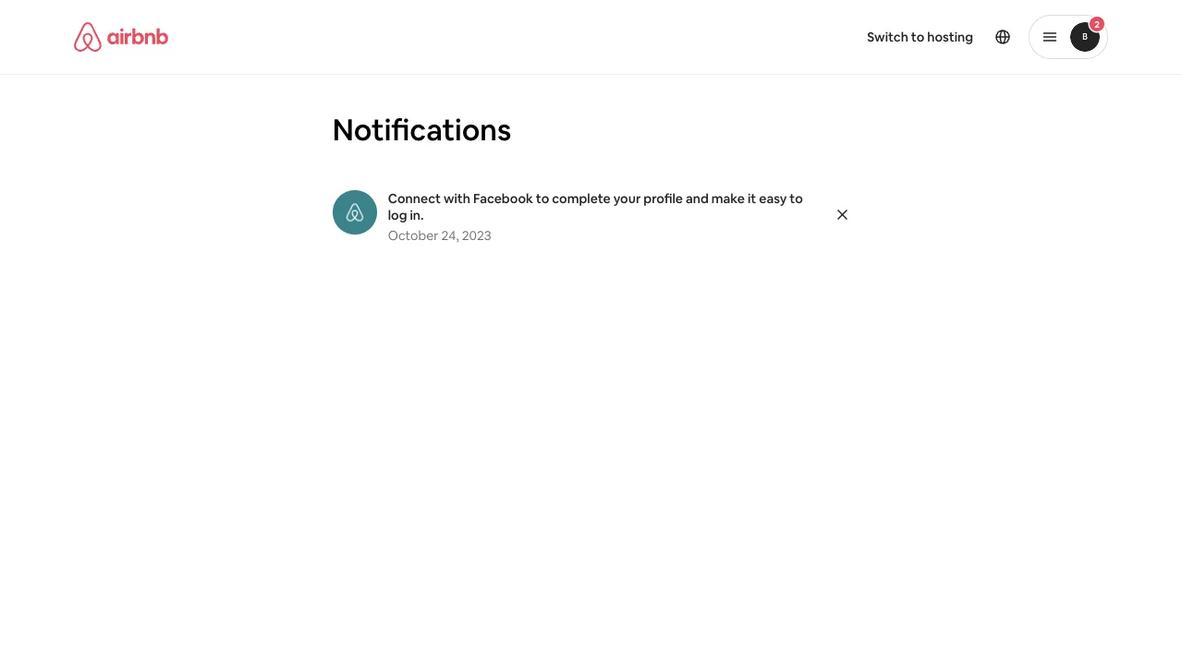 Task type: locate. For each thing, give the bounding box(es) containing it.
switch to hosting
[[867, 29, 973, 45]]

with
[[444, 190, 471, 207]]

and
[[686, 190, 709, 207]]

to
[[911, 29, 925, 45], [536, 190, 549, 207], [790, 190, 803, 207]]

to right switch
[[911, 29, 925, 45]]

profile element
[[613, 0, 1108, 74]]

complete
[[552, 190, 611, 207]]

to right easy
[[790, 190, 803, 207]]

your
[[613, 190, 641, 207]]

profile
[[644, 190, 683, 207]]

log
[[388, 207, 407, 224]]

2 horizontal spatial to
[[911, 29, 925, 45]]

facebook
[[473, 190, 533, 207]]

switch to hosting link
[[856, 18, 984, 56]]

to left complete
[[536, 190, 549, 207]]

to inside profile element
[[911, 29, 925, 45]]

easy
[[759, 190, 787, 207]]

in.
[[410, 207, 424, 224]]



Task type: vqa. For each thing, say whether or not it's contained in the screenshot.
2 dropdown button
yes



Task type: describe. For each thing, give the bounding box(es) containing it.
2 button
[[1029, 15, 1108, 59]]

october
[[388, 227, 439, 244]]

it
[[748, 190, 756, 207]]

2023
[[462, 227, 491, 244]]

hosting
[[927, 29, 973, 45]]

2
[[1095, 18, 1100, 30]]

0 horizontal spatial to
[[536, 190, 549, 207]]

connect
[[388, 190, 441, 207]]

connect with facebook to complete your profile and make it easy to log in. october 24, 2023
[[388, 190, 803, 244]]

1 horizontal spatial to
[[790, 190, 803, 207]]

24,
[[441, 227, 459, 244]]

notifications
[[333, 110, 512, 149]]

switch
[[867, 29, 908, 45]]

make
[[711, 190, 745, 207]]



